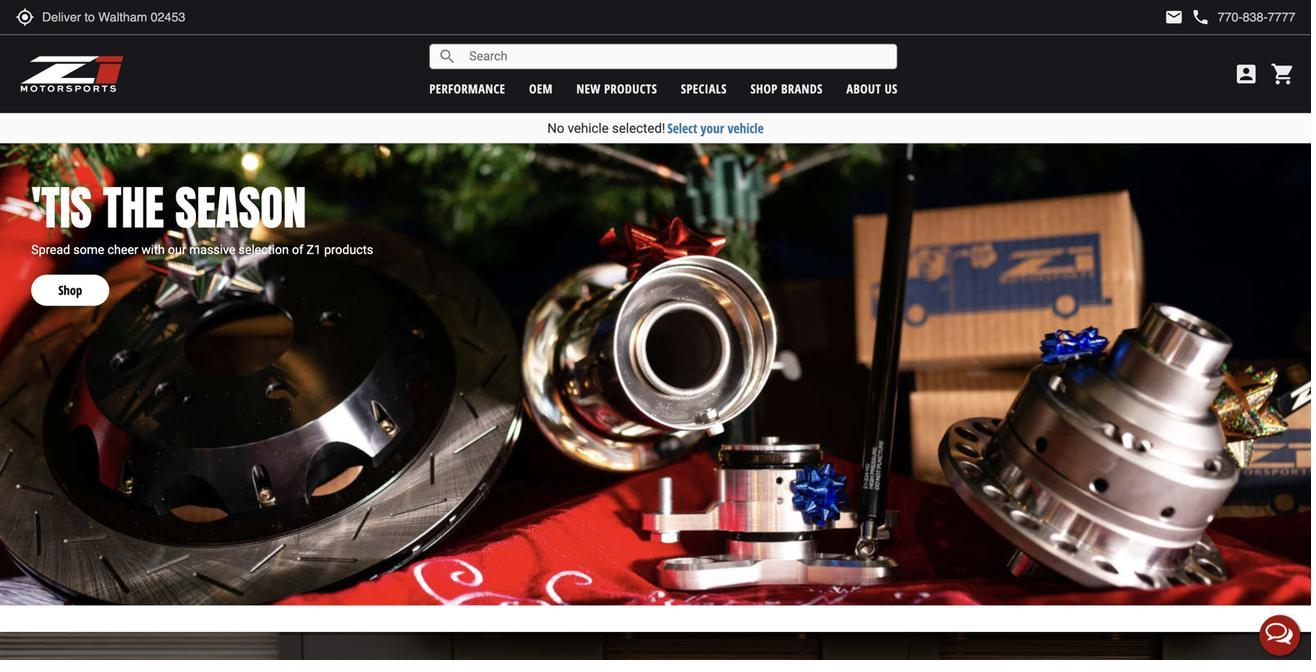 Task type: describe. For each thing, give the bounding box(es) containing it.
selection
[[239, 243, 289, 258]]

vehicle inside no vehicle selected! select your vehicle
[[568, 121, 609, 136]]

new products link
[[576, 80, 657, 97]]

shop link
[[31, 260, 109, 306]]

selected!
[[612, 121, 665, 136]]

about us link
[[846, 80, 898, 97]]

'tis the season spread some cheer with our massive selection of z1 products
[[31, 173, 373, 258]]

z1 motorsports logo image
[[20, 55, 124, 94]]

season
[[175, 173, 306, 243]]

Search search field
[[457, 45, 897, 69]]

1 horizontal spatial vehicle
[[728, 119, 764, 137]]

shop brands
[[750, 80, 823, 97]]

account_box
[[1234, 62, 1259, 87]]

shopping_cart
[[1270, 62, 1295, 87]]

products inside 'tis the season spread some cheer with our massive selection of z1 products
[[324, 243, 373, 258]]

spread
[[31, 243, 70, 258]]

massive
[[189, 243, 235, 258]]

new
[[576, 80, 601, 97]]

with
[[141, 243, 165, 258]]

of
[[292, 243, 303, 258]]

shopping_cart link
[[1267, 62, 1295, 87]]

'tis
[[31, 173, 92, 243]]

about us
[[846, 80, 898, 97]]

your
[[701, 119, 724, 137]]

mail link
[[1165, 8, 1183, 27]]

specials
[[681, 80, 727, 97]]

performance
[[429, 80, 505, 97]]

oem
[[529, 80, 553, 97]]

no vehicle selected! select your vehicle
[[547, 119, 764, 137]]



Task type: vqa. For each thing, say whether or not it's contained in the screenshot.
GA
no



Task type: locate. For each thing, give the bounding box(es) containing it.
products right z1 at left top
[[324, 243, 373, 258]]

1 horizontal spatial shop
[[750, 80, 778, 97]]

brands
[[781, 80, 823, 97]]

some
[[73, 243, 104, 258]]

0 horizontal spatial shop
[[58, 282, 82, 299]]

1 vertical spatial shop
[[58, 282, 82, 299]]

'tis the season spread some cheer with our massive selection of z1 products image
[[0, 144, 1311, 606]]

about
[[846, 80, 881, 97]]

0 vertical spatial products
[[604, 80, 657, 97]]

oem link
[[529, 80, 553, 97]]

us
[[885, 80, 898, 97]]

my_location
[[16, 8, 34, 27]]

mail
[[1165, 8, 1183, 27]]

shop inside 'link'
[[58, 282, 82, 299]]

shop brands link
[[750, 80, 823, 97]]

phone
[[1191, 8, 1210, 27]]

phone link
[[1191, 8, 1295, 27]]

select
[[667, 119, 697, 137]]

vehicle
[[728, 119, 764, 137], [568, 121, 609, 136]]

shop
[[750, 80, 778, 97], [58, 282, 82, 299]]

0 horizontal spatial vehicle
[[568, 121, 609, 136]]

cheer
[[107, 243, 138, 258]]

no
[[547, 121, 564, 136]]

shop for shop
[[58, 282, 82, 299]]

vehicle right no
[[568, 121, 609, 136]]

0 horizontal spatial products
[[324, 243, 373, 258]]

shop left brands at the right top of the page
[[750, 80, 778, 97]]

shop for shop brands
[[750, 80, 778, 97]]

specials link
[[681, 80, 727, 97]]

mail phone
[[1165, 8, 1210, 27]]

products
[[604, 80, 657, 97], [324, 243, 373, 258]]

new products
[[576, 80, 657, 97]]

win this truck shop now to get automatically entered before it's too late. image
[[0, 633, 1311, 661]]

0 vertical spatial shop
[[750, 80, 778, 97]]

vehicle right your
[[728, 119, 764, 137]]

1 vertical spatial products
[[324, 243, 373, 258]]

select your vehicle link
[[667, 119, 764, 137]]

products up selected!
[[604, 80, 657, 97]]

search
[[438, 47, 457, 66]]

our
[[168, 243, 186, 258]]

the
[[103, 173, 164, 243]]

z1
[[307, 243, 321, 258]]

shop down some
[[58, 282, 82, 299]]

performance link
[[429, 80, 505, 97]]

account_box link
[[1230, 62, 1263, 87]]

1 horizontal spatial products
[[604, 80, 657, 97]]



